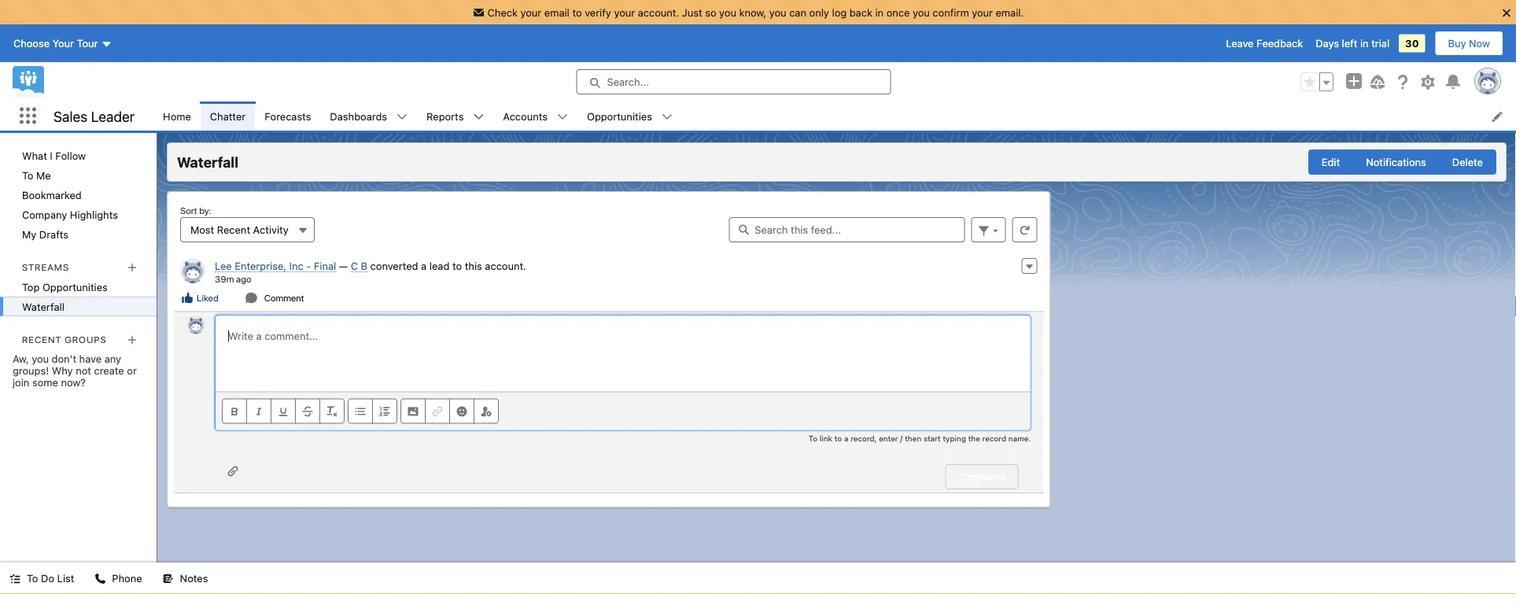 Task type: vqa. For each thing, say whether or not it's contained in the screenshot.
here.
no



Task type: describe. For each thing, give the bounding box(es) containing it.
recent groups
[[22, 334, 107, 345]]

reports link
[[417, 102, 473, 131]]

notifications button
[[1353, 150, 1440, 175]]

why
[[52, 365, 73, 376]]

me
[[36, 169, 51, 181]]

company highlights link
[[0, 205, 157, 224]]

only
[[810, 6, 829, 18]]

bookmarked link
[[0, 185, 157, 205]]

to do list button
[[0, 563, 84, 594]]

by:
[[199, 205, 211, 216]]

comment button inside c b, 39m ago element
[[245, 291, 305, 305]]

converted
[[370, 260, 418, 272]]

home link
[[154, 102, 201, 131]]

c b link
[[351, 260, 368, 272]]

the
[[969, 434, 981, 443]]

to for to link to a record, enter / then start typing the record name.
[[809, 434, 818, 443]]

opportunities inside list item
[[587, 110, 652, 122]]

notifications
[[1366, 156, 1427, 168]]

edit button
[[1309, 150, 1354, 175]]

b
[[361, 260, 368, 272]]

lee enterprise, inc - final link
[[215, 260, 336, 272]]

dashboards link
[[321, 102, 397, 131]]

opportunities list item
[[578, 102, 682, 131]]

trial
[[1372, 37, 1390, 49]]

groups
[[65, 334, 107, 345]]

you inside aw, you don't have any groups!
[[32, 353, 49, 365]]

align text element
[[348, 399, 397, 424]]

name.
[[1009, 434, 1031, 443]]

aw, you don't have any groups!
[[13, 353, 121, 376]]

accounts
[[503, 110, 548, 122]]

enter
[[879, 434, 898, 443]]

activity
[[253, 224, 289, 236]]

email
[[545, 6, 570, 18]]

i
[[50, 150, 53, 161]]

left
[[1342, 37, 1358, 49]]

recent inside sort by: button
[[217, 224, 250, 236]]

days
[[1316, 37, 1340, 49]]

waterfall link
[[0, 297, 157, 316]]

1 vertical spatial in
[[1361, 37, 1369, 49]]

what i follow to me bookmarked company highlights my drafts
[[22, 150, 118, 240]]

so
[[705, 6, 717, 18]]

2 your from the left
[[614, 6, 635, 18]]

1 horizontal spatial comment
[[959, 471, 1005, 483]]

39m ago link
[[215, 273, 251, 285]]

group containing edit
[[1309, 150, 1497, 175]]

format text element
[[222, 399, 345, 424]]

delete button
[[1439, 150, 1497, 175]]

30
[[1406, 37, 1419, 49]]

sort
[[180, 205, 197, 216]]

company
[[22, 209, 67, 220]]

list
[[57, 573, 74, 584]]

Sort by: button
[[180, 217, 315, 242]]

streams
[[22, 261, 69, 272]]

accounts list item
[[494, 102, 578, 131]]

text default image inside liked button
[[181, 292, 194, 304]]

just
[[682, 6, 703, 18]]

your
[[52, 37, 74, 49]]

most recent activity
[[190, 224, 289, 236]]

leave feedback link
[[1226, 37, 1304, 49]]

text default image inside phone button
[[95, 573, 106, 584]]

liked
[[197, 292, 219, 303]]

0 vertical spatial group
[[1301, 72, 1334, 91]]

sales
[[54, 108, 88, 125]]

0 vertical spatial waterfall
[[177, 154, 238, 171]]

choose
[[13, 37, 50, 49]]

what i follow link
[[0, 146, 157, 165]]

now
[[1469, 37, 1491, 49]]

chatter link
[[201, 102, 255, 131]]

dashboards
[[330, 110, 387, 122]]

a inside lee enterprise, inc - final — c b converted a lead to this account. 39m ago
[[421, 260, 427, 272]]

you right 'once' at right top
[[913, 6, 930, 18]]

not
[[76, 365, 91, 376]]

1 horizontal spatial a
[[844, 434, 849, 443]]

enterprise,
[[235, 260, 287, 272]]

liked button
[[180, 291, 219, 305]]

email.
[[996, 6, 1024, 18]]

reports list item
[[417, 102, 494, 131]]

you left the can
[[770, 6, 787, 18]]

c b image
[[187, 315, 205, 334]]

insert content element
[[401, 399, 499, 424]]

buy now button
[[1435, 31, 1504, 56]]

accounts link
[[494, 102, 557, 131]]

create
[[94, 365, 124, 376]]

—
[[339, 260, 348, 272]]

edit
[[1322, 156, 1340, 168]]

-
[[306, 260, 311, 272]]

lee enterprise, inc - final — c b converted a lead to this account. 39m ago
[[215, 260, 526, 285]]

text default image inside dashboards list item
[[397, 111, 408, 122]]

waterfall inside top opportunities waterfall
[[22, 301, 65, 313]]

/
[[901, 434, 903, 443]]

leave
[[1226, 37, 1254, 49]]

lee
[[215, 260, 232, 272]]

bookmarked
[[22, 189, 82, 201]]

opportunities inside top opportunities waterfall
[[42, 281, 108, 293]]

leave feedback
[[1226, 37, 1304, 49]]

confirm
[[933, 6, 969, 18]]

this
[[465, 260, 482, 272]]



Task type: locate. For each thing, give the bounding box(es) containing it.
choose your tour button
[[13, 31, 113, 56]]

highlights
[[70, 209, 118, 220]]

notes button
[[153, 563, 218, 594]]

2 vertical spatial to
[[27, 573, 38, 584]]

None text field
[[216, 316, 1031, 392]]

final
[[314, 260, 336, 272]]

c b image
[[180, 258, 205, 283]]

choose your tour
[[13, 37, 98, 49]]

comment down lee enterprise, inc - final link
[[264, 292, 304, 303]]

now?
[[61, 376, 86, 388]]

1 your from the left
[[521, 6, 542, 18]]

0 horizontal spatial opportunities
[[42, 281, 108, 293]]

top opportunities waterfall
[[22, 281, 108, 313]]

text default image inside the to do list button
[[9, 573, 20, 584]]

3 your from the left
[[972, 6, 993, 18]]

opportunities up waterfall link
[[42, 281, 108, 293]]

text default image inside accounts list item
[[557, 111, 568, 122]]

in
[[876, 6, 884, 18], [1361, 37, 1369, 49]]

log
[[832, 6, 847, 18]]

my drafts link
[[0, 224, 157, 244]]

text default image left notes
[[163, 573, 174, 584]]

to inside what i follow to me bookmarked company highlights my drafts
[[22, 169, 33, 181]]

record,
[[851, 434, 877, 443]]

recent right most
[[217, 224, 250, 236]]

phone
[[112, 573, 142, 584]]

to left me
[[22, 169, 33, 181]]

text default image inside reports list item
[[473, 111, 484, 122]]

to
[[573, 6, 582, 18], [453, 260, 462, 272], [835, 434, 842, 443]]

check your email to verify your account. just so you know, you can only log back in once you confirm your email.
[[488, 6, 1024, 18]]

text default image down search... button
[[662, 111, 673, 122]]

my
[[22, 228, 36, 240]]

39m
[[215, 273, 234, 285]]

home
[[163, 110, 191, 122]]

aw,
[[13, 353, 29, 365]]

waterfall
[[177, 154, 238, 171], [22, 301, 65, 313]]

your left email.
[[972, 6, 993, 18]]

do
[[41, 573, 54, 584]]

0 horizontal spatial to
[[453, 260, 462, 272]]

text default image left reports
[[397, 111, 408, 122]]

text default image inside the opportunities list item
[[662, 111, 673, 122]]

to for to do list
[[27, 573, 38, 584]]

0 horizontal spatial recent
[[22, 334, 62, 345]]

comment button
[[245, 291, 305, 305], [946, 464, 1019, 490]]

or
[[127, 365, 137, 376]]

2 vertical spatial to
[[835, 434, 842, 443]]

to inside lee enterprise, inc - final — c b converted a lead to this account. 39m ago
[[453, 260, 462, 272]]

a left lead
[[421, 260, 427, 272]]

1 horizontal spatial text default image
[[557, 111, 568, 122]]

top opportunities link
[[0, 277, 157, 297]]

notes
[[180, 573, 208, 584]]

0 vertical spatial account.
[[638, 6, 679, 18]]

you
[[719, 6, 737, 18], [770, 6, 787, 18], [913, 6, 930, 18], [32, 353, 49, 365]]

account. left "just"
[[638, 6, 679, 18]]

most
[[190, 224, 214, 236]]

0 vertical spatial a
[[421, 260, 427, 272]]

1 vertical spatial a
[[844, 434, 849, 443]]

inc
[[289, 260, 304, 272]]

join
[[13, 376, 29, 388]]

sales leader
[[54, 108, 135, 125]]

top
[[22, 281, 40, 293]]

0 vertical spatial comment button
[[245, 291, 305, 305]]

1 vertical spatial group
[[1309, 150, 1497, 175]]

1 horizontal spatial to
[[573, 6, 582, 18]]

0 horizontal spatial waterfall
[[22, 301, 65, 313]]

to right email
[[573, 6, 582, 18]]

list
[[154, 102, 1517, 131]]

0 horizontal spatial account.
[[485, 260, 526, 272]]

days left in trial
[[1316, 37, 1390, 49]]

comment inside c b, 39m ago element
[[264, 292, 304, 303]]

to left "link"
[[809, 434, 818, 443]]

streams link
[[22, 261, 69, 272]]

then
[[905, 434, 922, 443]]

to inside button
[[27, 573, 38, 584]]

in right left
[[1361, 37, 1369, 49]]

account. inside lee enterprise, inc - final — c b converted a lead to this account. 39m ago
[[485, 260, 526, 272]]

chatter
[[210, 110, 246, 122]]

waterfall up by:
[[177, 154, 238, 171]]

can
[[790, 6, 807, 18]]

know,
[[739, 6, 767, 18]]

1 vertical spatial opportunities
[[42, 281, 108, 293]]

1 vertical spatial to
[[809, 434, 818, 443]]

1 vertical spatial recent
[[22, 334, 62, 345]]

0 vertical spatial opportunities
[[587, 110, 652, 122]]

comment button down lee enterprise, inc - final link
[[245, 291, 305, 305]]

1 vertical spatial account.
[[485, 260, 526, 272]]

1 vertical spatial waterfall
[[22, 301, 65, 313]]

toolbar
[[216, 392, 1031, 430]]

text default image left do
[[9, 573, 20, 584]]

text default image left "liked"
[[181, 292, 194, 304]]

text default image inside notes button
[[163, 573, 174, 584]]

1 vertical spatial comment button
[[946, 464, 1019, 490]]

1 vertical spatial to
[[453, 260, 462, 272]]

to link to a record, enter / then start typing the record name.
[[809, 434, 1031, 443]]

opportunities link
[[578, 102, 662, 131]]

you right so
[[719, 6, 737, 18]]

opportunities
[[587, 110, 652, 122], [42, 281, 108, 293]]

1 horizontal spatial waterfall
[[177, 154, 238, 171]]

start
[[924, 434, 941, 443]]

groups!
[[13, 365, 49, 376]]

reports
[[427, 110, 464, 122]]

leader
[[91, 108, 135, 125]]

record
[[983, 434, 1007, 443]]

drafts
[[39, 228, 69, 240]]

in right back on the right top of page
[[876, 6, 884, 18]]

0 vertical spatial to
[[573, 6, 582, 18]]

0 vertical spatial text default image
[[557, 111, 568, 122]]

group
[[1301, 72, 1334, 91], [1309, 150, 1497, 175]]

0 horizontal spatial comment
[[264, 292, 304, 303]]

forecasts
[[265, 110, 311, 122]]

0 vertical spatial in
[[876, 6, 884, 18]]

forecasts link
[[255, 102, 321, 131]]

typing
[[943, 434, 966, 443]]

0 horizontal spatial in
[[876, 6, 884, 18]]

lead
[[430, 260, 450, 272]]

1 horizontal spatial your
[[614, 6, 635, 18]]

text default image right reports
[[473, 111, 484, 122]]

0 vertical spatial to
[[22, 169, 33, 181]]

ago
[[236, 273, 251, 285]]

have
[[79, 353, 102, 365]]

your
[[521, 6, 542, 18], [614, 6, 635, 18], [972, 6, 993, 18]]

1 horizontal spatial in
[[1361, 37, 1369, 49]]

1 horizontal spatial comment button
[[946, 464, 1019, 490]]

Search this feed... search field
[[729, 217, 965, 242]]

to left this
[[453, 260, 462, 272]]

to
[[22, 169, 33, 181], [809, 434, 818, 443], [27, 573, 38, 584]]

1 horizontal spatial account.
[[638, 6, 679, 18]]

a left the record,
[[844, 434, 849, 443]]

text default image
[[397, 111, 408, 122], [473, 111, 484, 122], [662, 111, 673, 122], [181, 292, 194, 304], [9, 573, 20, 584], [163, 573, 174, 584]]

1 vertical spatial text default image
[[95, 573, 106, 584]]

list containing home
[[154, 102, 1517, 131]]

to right "link"
[[835, 434, 842, 443]]

1 horizontal spatial recent
[[217, 224, 250, 236]]

0 horizontal spatial text default image
[[95, 573, 106, 584]]

0 vertical spatial recent
[[217, 224, 250, 236]]

0 horizontal spatial your
[[521, 6, 542, 18]]

link
[[820, 434, 833, 443]]

search... button
[[577, 69, 891, 95]]

0 horizontal spatial comment button
[[245, 291, 305, 305]]

1 horizontal spatial opportunities
[[587, 110, 652, 122]]

2 horizontal spatial to
[[835, 434, 842, 443]]

1 vertical spatial comment
[[959, 471, 1005, 483]]

some
[[32, 376, 58, 388]]

feedback
[[1257, 37, 1304, 49]]

text default image
[[557, 111, 568, 122], [95, 573, 106, 584]]

follow
[[55, 150, 86, 161]]

buy
[[1449, 37, 1467, 49]]

text default image left phone
[[95, 573, 106, 584]]

c b, 39m ago element
[[174, 252, 1044, 311]]

what
[[22, 150, 47, 161]]

waterfall down top
[[22, 301, 65, 313]]

you right aw,
[[32, 353, 49, 365]]

buy now
[[1449, 37, 1491, 49]]

opportunities down the search...
[[587, 110, 652, 122]]

recent up aw,
[[22, 334, 62, 345]]

account. right this
[[485, 260, 526, 272]]

once
[[887, 6, 910, 18]]

comment down the
[[959, 471, 1005, 483]]

c
[[351, 260, 358, 272]]

0 vertical spatial comment
[[264, 292, 304, 303]]

to left do
[[27, 573, 38, 584]]

0 horizontal spatial a
[[421, 260, 427, 272]]

recent groups link
[[22, 334, 107, 345]]

2 horizontal spatial your
[[972, 6, 993, 18]]

sort by:
[[180, 205, 211, 216]]

comment button down the
[[946, 464, 1019, 490]]

your left email
[[521, 6, 542, 18]]

your right verify
[[614, 6, 635, 18]]

text default image right accounts
[[557, 111, 568, 122]]

don't
[[52, 353, 76, 365]]

dashboards list item
[[321, 102, 417, 131]]

delete
[[1453, 156, 1484, 168]]



